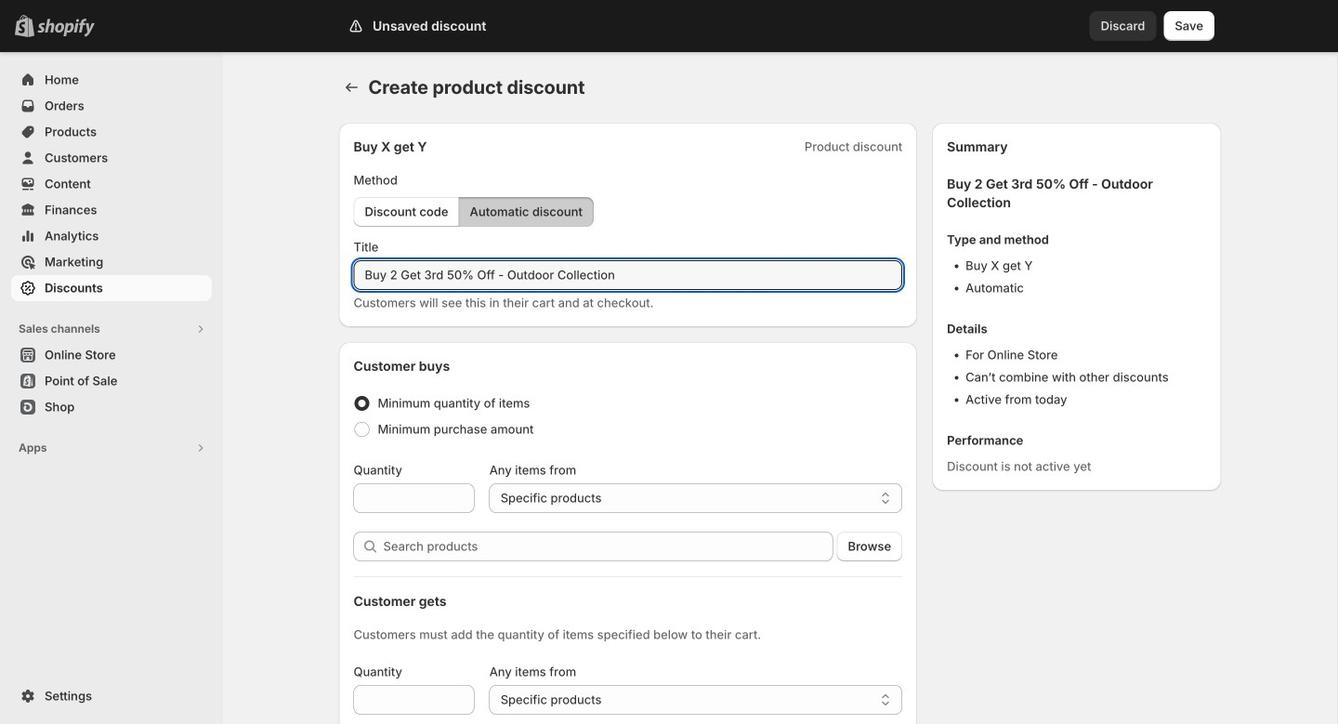 Task type: vqa. For each thing, say whether or not it's contained in the screenshot.
Orders
no



Task type: describe. For each thing, give the bounding box(es) containing it.
Search products text field
[[384, 532, 834, 562]]



Task type: locate. For each thing, give the bounding box(es) containing it.
None text field
[[354, 484, 475, 513]]

None text field
[[354, 260, 903, 290], [354, 685, 475, 715], [354, 260, 903, 290], [354, 685, 475, 715]]

shopify image
[[37, 18, 95, 37]]



